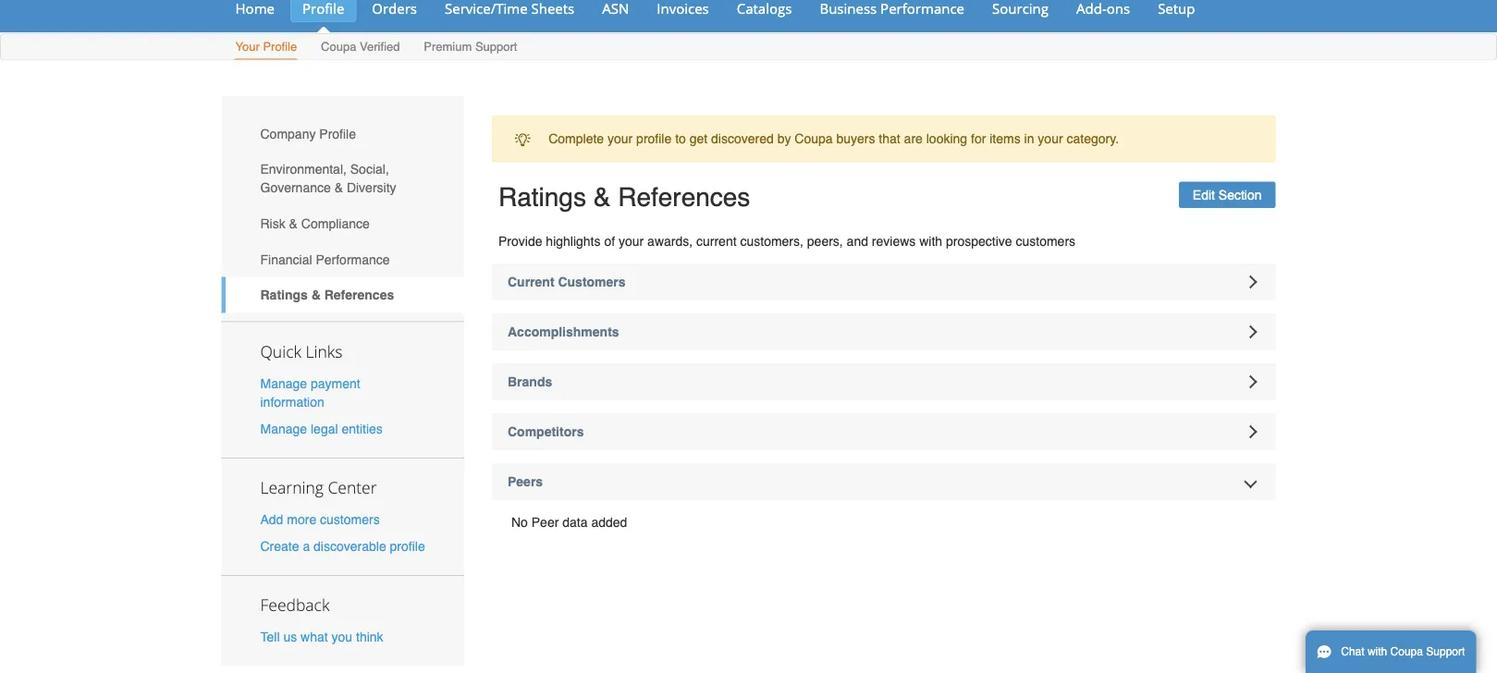 Task type: locate. For each thing, give the bounding box(es) containing it.
customers
[[1016, 234, 1076, 249], [320, 512, 380, 527]]

& left 'diversity' on the top left
[[334, 180, 343, 195]]

1 horizontal spatial support
[[1426, 646, 1465, 658]]

a
[[303, 539, 310, 554]]

0 horizontal spatial customers
[[320, 512, 380, 527]]

references down performance
[[324, 288, 394, 302]]

customers right prospective
[[1016, 234, 1076, 249]]

no peer data added
[[511, 515, 627, 530]]

peers,
[[807, 234, 843, 249]]

ratings & references up of on the top of page
[[498, 182, 750, 212]]

financial performance link
[[221, 241, 464, 277]]

current customers
[[508, 275, 626, 289]]

manage up the information
[[260, 376, 307, 391]]

profile for your profile
[[263, 40, 297, 54]]

your profile
[[235, 40, 297, 54]]

for
[[971, 131, 986, 146]]

1 horizontal spatial references
[[618, 182, 750, 212]]

profile
[[263, 40, 297, 54], [319, 126, 356, 141]]

with right "reviews"
[[919, 234, 942, 249]]

coupa
[[321, 40, 356, 54], [795, 131, 833, 146], [1391, 646, 1423, 658]]

profile right discoverable
[[390, 539, 425, 554]]

& down financial performance
[[311, 288, 321, 302]]

coupa right 'chat'
[[1391, 646, 1423, 658]]

manage payment information link
[[260, 376, 360, 409]]

social,
[[350, 162, 389, 177]]

brands heading
[[492, 363, 1276, 400]]

0 horizontal spatial profile
[[263, 40, 297, 54]]

1 vertical spatial profile
[[319, 126, 356, 141]]

ratings & references link
[[221, 277, 464, 313]]

1 vertical spatial with
[[1368, 646, 1387, 658]]

diversity
[[347, 180, 396, 195]]

company profile link
[[221, 116, 464, 151]]

competitors heading
[[492, 413, 1276, 450]]

0 horizontal spatial references
[[324, 288, 394, 302]]

provide
[[498, 234, 542, 249]]

0 horizontal spatial ratings & references
[[260, 288, 394, 302]]

ratings up provide
[[498, 182, 586, 212]]

with inside button
[[1368, 646, 1387, 658]]

current
[[696, 234, 737, 249]]

of
[[604, 234, 615, 249]]

coupa inside alert
[[795, 131, 833, 146]]

0 horizontal spatial coupa
[[321, 40, 356, 54]]

in
[[1024, 131, 1034, 146]]

ratings down financial at the left of page
[[260, 288, 308, 302]]

reviews
[[872, 234, 916, 249]]

get
[[690, 131, 708, 146]]

feedback
[[260, 594, 330, 616]]

2 horizontal spatial coupa
[[1391, 646, 1423, 658]]

support
[[475, 40, 517, 54], [1426, 646, 1465, 658]]

0 vertical spatial support
[[475, 40, 517, 54]]

1 horizontal spatial ratings
[[498, 182, 586, 212]]

customers
[[558, 275, 626, 289]]

category.
[[1067, 131, 1119, 146]]

premium support link
[[423, 36, 518, 60]]

2 vertical spatial coupa
[[1391, 646, 1423, 658]]

coupa right by
[[795, 131, 833, 146]]

us
[[283, 630, 297, 645]]

with
[[919, 234, 942, 249], [1368, 646, 1387, 658]]

company
[[260, 126, 316, 141]]

1 vertical spatial profile
[[390, 539, 425, 554]]

manage legal entities link
[[260, 422, 383, 436]]

0 vertical spatial customers
[[1016, 234, 1076, 249]]

references up awards,
[[618, 182, 750, 212]]

&
[[334, 180, 343, 195], [593, 182, 611, 212], [289, 216, 298, 231], [311, 288, 321, 302]]

prospective
[[946, 234, 1012, 249]]

with right 'chat'
[[1368, 646, 1387, 658]]

1 horizontal spatial profile
[[319, 126, 356, 141]]

manage
[[260, 376, 307, 391], [260, 422, 307, 436]]

0 horizontal spatial ratings
[[260, 288, 308, 302]]

references
[[618, 182, 750, 212], [324, 288, 394, 302]]

learning center
[[260, 477, 377, 498]]

coupa inside button
[[1391, 646, 1423, 658]]

manage down the information
[[260, 422, 307, 436]]

environmental,
[[260, 162, 347, 177]]

1 vertical spatial references
[[324, 288, 394, 302]]

0 horizontal spatial support
[[475, 40, 517, 54]]

chat
[[1341, 646, 1365, 658]]

coupa verified
[[321, 40, 400, 54]]

coupa left verified at left top
[[321, 40, 356, 54]]

accomplishments button
[[492, 313, 1276, 350]]

information
[[260, 395, 324, 409]]

1 horizontal spatial with
[[1368, 646, 1387, 658]]

no
[[511, 515, 528, 530]]

1 horizontal spatial ratings & references
[[498, 182, 750, 212]]

ratings inside ratings & references link
[[260, 288, 308, 302]]

0 vertical spatial with
[[919, 234, 942, 249]]

ratings & references down financial performance
[[260, 288, 394, 302]]

1 vertical spatial support
[[1426, 646, 1465, 658]]

tell us what you think
[[260, 630, 383, 645]]

current customers heading
[[492, 264, 1276, 301]]

manage payment information
[[260, 376, 360, 409]]

and
[[847, 234, 868, 249]]

verified
[[360, 40, 400, 54]]

buyers
[[836, 131, 875, 146]]

0 vertical spatial profile
[[636, 131, 672, 146]]

your right "in"
[[1038, 131, 1063, 146]]

0 vertical spatial ratings
[[498, 182, 586, 212]]

1 horizontal spatial profile
[[636, 131, 672, 146]]

financial performance
[[260, 252, 390, 267]]

edit section link
[[1179, 182, 1276, 208]]

references inside ratings & references link
[[324, 288, 394, 302]]

0 vertical spatial ratings & references
[[498, 182, 750, 212]]

0 horizontal spatial with
[[919, 234, 942, 249]]

discovered
[[711, 131, 774, 146]]

items
[[990, 131, 1021, 146]]

coupa verified link
[[320, 36, 401, 60]]

profile right your
[[263, 40, 297, 54]]

your right complete
[[608, 131, 633, 146]]

& inside risk & compliance link
[[289, 216, 298, 231]]

1 manage from the top
[[260, 376, 307, 391]]

0 vertical spatial manage
[[260, 376, 307, 391]]

1 horizontal spatial coupa
[[795, 131, 833, 146]]

1 vertical spatial coupa
[[795, 131, 833, 146]]

2 manage from the top
[[260, 422, 307, 436]]

data
[[563, 515, 588, 530]]

& right 'risk'
[[289, 216, 298, 231]]

1 vertical spatial ratings
[[260, 288, 308, 302]]

risk
[[260, 216, 286, 231]]

highlights
[[546, 234, 601, 249]]

added
[[591, 515, 627, 530]]

profile left to
[[636, 131, 672, 146]]

what
[[301, 630, 328, 645]]

manage inside manage payment information
[[260, 376, 307, 391]]

legal
[[311, 422, 338, 436]]

profile up environmental, social, governance & diversity link on the left
[[319, 126, 356, 141]]

profile
[[636, 131, 672, 146], [390, 539, 425, 554]]

profile inside alert
[[636, 131, 672, 146]]

chat with coupa support
[[1341, 646, 1465, 658]]

1 vertical spatial manage
[[260, 422, 307, 436]]

1 horizontal spatial customers
[[1016, 234, 1076, 249]]

0 vertical spatial profile
[[263, 40, 297, 54]]

customers up discoverable
[[320, 512, 380, 527]]

provide highlights of your awards, current customers, peers, and reviews with prospective customers
[[498, 234, 1076, 249]]

edit section
[[1193, 187, 1262, 202]]

add more customers
[[260, 512, 380, 527]]



Task type: describe. For each thing, give the bounding box(es) containing it.
risk & compliance
[[260, 216, 370, 231]]

you
[[332, 630, 352, 645]]

peers
[[508, 474, 543, 489]]

competitors button
[[492, 413, 1276, 450]]

compliance
[[301, 216, 370, 231]]

current
[[508, 275, 554, 289]]

profile for company profile
[[319, 126, 356, 141]]

edit
[[1193, 187, 1215, 202]]

are
[[904, 131, 923, 146]]

tell us what you think button
[[260, 628, 383, 647]]

manage for manage legal entities
[[260, 422, 307, 436]]

governance
[[260, 180, 331, 195]]

current customers button
[[492, 264, 1276, 301]]

brands
[[508, 375, 552, 389]]

discoverable
[[314, 539, 386, 554]]

add more customers link
[[260, 512, 380, 527]]

brands button
[[492, 363, 1276, 400]]

0 horizontal spatial profile
[[390, 539, 425, 554]]

center
[[328, 477, 377, 498]]

chat with coupa support button
[[1306, 631, 1476, 673]]

your right of on the top of page
[[619, 234, 644, 249]]

environmental, social, governance & diversity
[[260, 162, 396, 195]]

your
[[235, 40, 260, 54]]

section
[[1219, 187, 1262, 202]]

peers heading
[[492, 463, 1276, 500]]

your profile link
[[234, 36, 298, 60]]

learning
[[260, 477, 324, 498]]

awards,
[[647, 234, 693, 249]]

looking
[[926, 131, 967, 146]]

manage for manage payment information
[[260, 376, 307, 391]]

company profile
[[260, 126, 356, 141]]

risk & compliance link
[[221, 206, 464, 241]]

premium support
[[424, 40, 517, 54]]

entities
[[342, 422, 383, 436]]

think
[[356, 630, 383, 645]]

support inside button
[[1426, 646, 1465, 658]]

environmental, social, governance & diversity link
[[221, 151, 464, 206]]

payment
[[311, 376, 360, 391]]

tell
[[260, 630, 280, 645]]

complete your profile to get discovered by coupa buyers that are looking for items in your category. alert
[[492, 116, 1276, 162]]

links
[[306, 340, 343, 362]]

more
[[287, 512, 316, 527]]

complete
[[549, 131, 604, 146]]

performance
[[316, 252, 390, 267]]

quick
[[260, 340, 301, 362]]

peer
[[532, 515, 559, 530]]

by
[[777, 131, 791, 146]]

& inside environmental, social, governance & diversity
[[334, 180, 343, 195]]

& up of on the top of page
[[593, 182, 611, 212]]

quick links
[[260, 340, 343, 362]]

accomplishments
[[508, 325, 619, 339]]

add
[[260, 512, 283, 527]]

manage legal entities
[[260, 422, 383, 436]]

& inside ratings & references link
[[311, 288, 321, 302]]

accomplishments heading
[[492, 313, 1276, 350]]

1 vertical spatial ratings & references
[[260, 288, 394, 302]]

0 vertical spatial coupa
[[321, 40, 356, 54]]

that
[[879, 131, 901, 146]]

create
[[260, 539, 299, 554]]

complete your profile to get discovered by coupa buyers that are looking for items in your category.
[[549, 131, 1119, 146]]

peers button
[[492, 463, 1276, 500]]

premium
[[424, 40, 472, 54]]

1 vertical spatial customers
[[320, 512, 380, 527]]

create a discoverable profile
[[260, 539, 425, 554]]

to
[[675, 131, 686, 146]]

0 vertical spatial references
[[618, 182, 750, 212]]

create a discoverable profile link
[[260, 539, 425, 554]]

financial
[[260, 252, 312, 267]]

competitors
[[508, 424, 584, 439]]

customers,
[[740, 234, 804, 249]]



Task type: vqa. For each thing, say whether or not it's contained in the screenshot.
second Order from the bottom of the ASNS ADMIN BUSINESS PERFORMANCE CATALOGS EARLY PAYMENTS INVOICES ORDER CHANGES ORDER LINE CONFIRMATION ORDERS PAYMENTS PROFILES SERVICE/TIME SHEETS SOURCING
no



